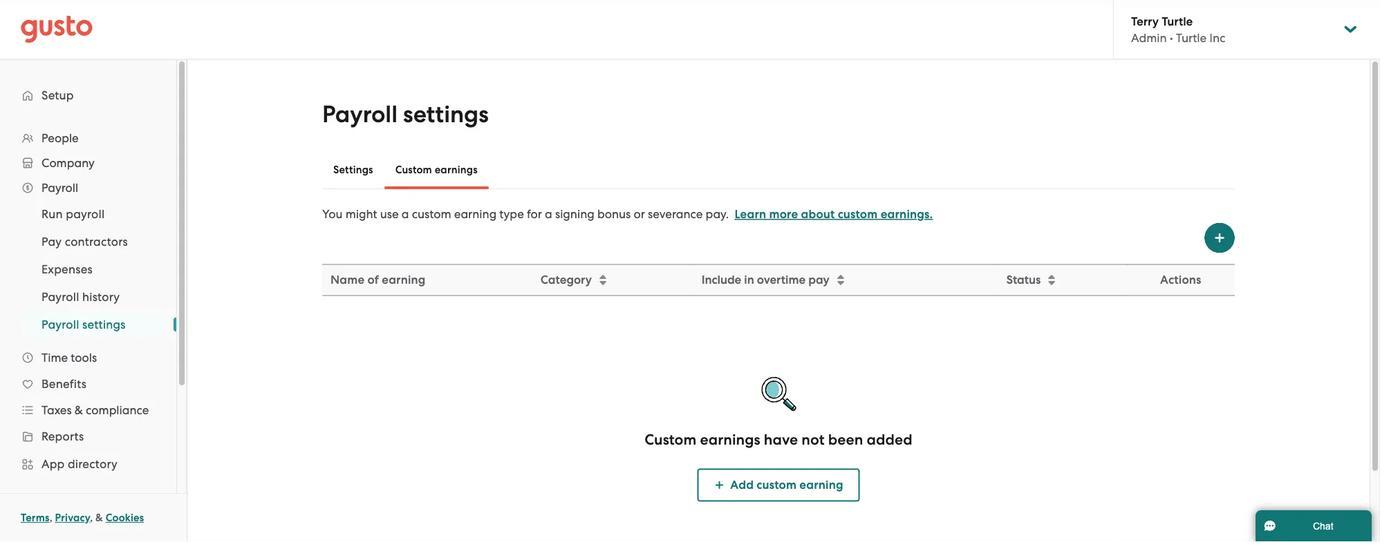 Task type: vqa. For each thing, say whether or not it's contained in the screenshot.
the rightmost Payroll settings
yes



Task type: locate. For each thing, give the bounding box(es) containing it.
run payroll link
[[25, 202, 163, 227]]

status button
[[998, 266, 1126, 295]]

history
[[82, 290, 120, 304]]

time tools
[[41, 351, 97, 365]]

payroll down expenses
[[41, 290, 79, 304]]

custom
[[395, 164, 432, 176], [645, 432, 697, 449]]

privacy link
[[55, 512, 90, 525]]

&
[[75, 404, 83, 418], [95, 512, 103, 525]]

custom inside button
[[395, 164, 432, 176]]

0 horizontal spatial earning
[[382, 273, 426, 287]]

run payroll
[[41, 207, 105, 221]]

settings up custom earnings button
[[403, 101, 489, 129]]

a right use
[[402, 207, 409, 221]]

0 horizontal spatial ,
[[50, 512, 52, 525]]

1 vertical spatial turtle
[[1176, 31, 1207, 45]]

1 horizontal spatial custom
[[757, 479, 797, 493]]

1 horizontal spatial a
[[545, 207, 552, 221]]

add
[[731, 479, 754, 493]]

1 vertical spatial earning
[[382, 273, 426, 287]]

0 vertical spatial turtle
[[1162, 14, 1193, 28]]

earning right of
[[382, 273, 426, 287]]

0 horizontal spatial settings
[[82, 318, 126, 332]]

earnings
[[435, 164, 478, 176], [700, 432, 760, 449]]

& left cookies
[[95, 512, 103, 525]]

list
[[0, 126, 176, 543], [0, 201, 176, 339]]

or
[[634, 207, 645, 221]]

0 vertical spatial earnings
[[435, 164, 478, 176]]

include in overtime pay
[[702, 273, 830, 287]]

earnings inside button
[[435, 164, 478, 176]]

custom right add
[[757, 479, 797, 493]]

list containing people
[[0, 126, 176, 543]]

1 vertical spatial settings
[[82, 318, 126, 332]]

settings button
[[322, 154, 384, 187]]

earnings inside custom earning types grid
[[700, 432, 760, 449]]

payroll settings
[[322, 101, 489, 129], [41, 318, 126, 332]]

taxes
[[41, 404, 72, 418]]

earning for name of earning
[[382, 273, 426, 287]]

turtle right •
[[1176, 31, 1207, 45]]

1 horizontal spatial ,
[[90, 512, 93, 525]]

privacy
[[55, 512, 90, 525]]

in
[[744, 273, 754, 287]]

actions
[[1160, 273, 1202, 287]]

payroll
[[322, 101, 398, 129], [41, 181, 78, 195], [41, 290, 79, 304], [41, 318, 79, 332]]

learn
[[735, 207, 766, 222]]

expenses link
[[25, 257, 163, 282]]

directory
[[68, 458, 118, 472]]

0 vertical spatial earning
[[454, 207, 497, 221]]

compliance
[[86, 404, 149, 418]]

0 horizontal spatial payroll settings
[[41, 318, 126, 332]]

payroll down the company
[[41, 181, 78, 195]]

0 vertical spatial &
[[75, 404, 83, 418]]

0 horizontal spatial a
[[402, 207, 409, 221]]

earning down not
[[800, 479, 843, 493]]

settings
[[403, 101, 489, 129], [82, 318, 126, 332]]

1 horizontal spatial earning
[[454, 207, 497, 221]]

inc
[[1210, 31, 1226, 45]]

1 vertical spatial payroll settings
[[41, 318, 126, 332]]

list containing run payroll
[[0, 201, 176, 339]]

people
[[41, 131, 79, 145]]

reports link
[[14, 425, 163, 449]]

severance
[[648, 207, 703, 221]]

settings down history
[[82, 318, 126, 332]]

earnings for custom earnings
[[435, 164, 478, 176]]

name
[[331, 273, 365, 287]]

type
[[500, 207, 524, 221]]

, left privacy
[[50, 512, 52, 525]]

2 a from the left
[[545, 207, 552, 221]]

pay contractors
[[41, 235, 128, 249]]

1 list from the top
[[0, 126, 176, 543]]

custom
[[412, 207, 451, 221], [838, 207, 878, 222], [757, 479, 797, 493]]

0 horizontal spatial &
[[75, 404, 83, 418]]

2 vertical spatial earning
[[800, 479, 843, 493]]

earning inside you might use a custom earning type for a signing bonus or severance pay. learn more about custom earnings.
[[454, 207, 497, 221]]

2 horizontal spatial earning
[[800, 479, 843, 493]]

0 horizontal spatial earnings
[[435, 164, 478, 176]]

earning for add custom earning
[[800, 479, 843, 493]]

1 horizontal spatial &
[[95, 512, 103, 525]]

& right 'taxes'
[[75, 404, 83, 418]]

custom inside grid
[[645, 432, 697, 449]]

2 list from the top
[[0, 201, 176, 339]]

custom right about
[[838, 207, 878, 222]]

1 vertical spatial custom
[[645, 432, 697, 449]]

turtle
[[1162, 14, 1193, 28], [1176, 31, 1207, 45]]

you might use a custom earning type for a signing bonus or severance pay. learn more about custom earnings.
[[322, 207, 933, 222]]

earnings.
[[881, 207, 933, 222]]

earning
[[454, 207, 497, 221], [382, 273, 426, 287], [800, 479, 843, 493]]

custom for custom earnings
[[395, 164, 432, 176]]

0 vertical spatial custom
[[395, 164, 432, 176]]

turtle up •
[[1162, 14, 1193, 28]]

payroll settings tab list
[[322, 151, 1235, 189]]

category button
[[532, 266, 692, 295]]

, left cookies
[[90, 512, 93, 525]]

custom right use
[[412, 207, 451, 221]]

not
[[802, 432, 825, 449]]

terry
[[1131, 14, 1159, 28]]

payroll settings down payroll history
[[41, 318, 126, 332]]

terry turtle admin • turtle inc
[[1131, 14, 1226, 45]]

payroll settings up custom earnings button
[[322, 101, 489, 129]]

a right for
[[545, 207, 552, 221]]

setup
[[41, 89, 74, 102]]

of
[[368, 273, 379, 287]]

custom earnings have not been added
[[645, 432, 913, 449]]

1 vertical spatial earnings
[[700, 432, 760, 449]]

1 horizontal spatial earnings
[[700, 432, 760, 449]]

pay
[[41, 235, 62, 249]]

benefits
[[41, 378, 87, 391]]

a
[[402, 207, 409, 221], [545, 207, 552, 221]]

you
[[322, 207, 343, 221]]

earning inside add custom earning button
[[800, 479, 843, 493]]

company
[[41, 156, 95, 170]]

0 vertical spatial settings
[[403, 101, 489, 129]]

1 horizontal spatial custom
[[645, 432, 697, 449]]

,
[[50, 512, 52, 525], [90, 512, 93, 525]]

earning left type at the top left of the page
[[454, 207, 497, 221]]

0 horizontal spatial custom
[[412, 207, 451, 221]]

about
[[801, 207, 835, 222]]

include in overtime pay button
[[693, 266, 997, 295]]

1 horizontal spatial payroll settings
[[322, 101, 489, 129]]

payroll up the 'time'
[[41, 318, 79, 332]]

custom earnings
[[395, 164, 478, 176]]

0 horizontal spatial custom
[[395, 164, 432, 176]]



Task type: describe. For each thing, give the bounding box(es) containing it.
taxes & compliance button
[[14, 398, 163, 423]]

payroll settings link
[[25, 313, 163, 337]]

setup link
[[14, 83, 163, 108]]

status
[[1007, 273, 1041, 287]]

•
[[1170, 31, 1173, 45]]

been
[[828, 432, 863, 449]]

custom for custom earnings have not been added
[[645, 432, 697, 449]]

time
[[41, 351, 68, 365]]

settings
[[333, 164, 373, 176]]

2 , from the left
[[90, 512, 93, 525]]

use
[[380, 207, 399, 221]]

cookies
[[106, 512, 144, 525]]

app
[[41, 458, 65, 472]]

chat button
[[1256, 511, 1372, 543]]

pay contractors link
[[25, 230, 163, 254]]

1 horizontal spatial settings
[[403, 101, 489, 129]]

cookies button
[[106, 510, 144, 527]]

run
[[41, 207, 63, 221]]

payroll history
[[41, 290, 120, 304]]

2 horizontal spatial custom
[[838, 207, 878, 222]]

pay.
[[706, 207, 729, 221]]

company button
[[14, 151, 163, 176]]

payroll inside dropdown button
[[41, 181, 78, 195]]

pay
[[808, 273, 830, 287]]

payroll settings inside gusto navigation element
[[41, 318, 126, 332]]

add custom earning
[[731, 479, 843, 493]]

overtime
[[757, 273, 806, 287]]

terms , privacy , & cookies
[[21, 512, 144, 525]]

gusto navigation element
[[0, 59, 176, 543]]

more
[[769, 207, 798, 222]]

terms
[[21, 512, 50, 525]]

learn more about custom earnings. link
[[735, 207, 933, 222]]

might
[[346, 207, 377, 221]]

custom inside you might use a custom earning type for a signing bonus or severance pay. learn more about custom earnings.
[[412, 207, 451, 221]]

home image
[[21, 16, 93, 43]]

added
[[867, 432, 913, 449]]

bonus
[[597, 207, 631, 221]]

taxes & compliance
[[41, 404, 149, 418]]

payroll
[[66, 207, 105, 221]]

app directory link
[[14, 452, 163, 477]]

terms link
[[21, 512, 50, 525]]

contractors
[[65, 235, 128, 249]]

name of earning
[[331, 273, 426, 287]]

payroll up settings
[[322, 101, 398, 129]]

1 , from the left
[[50, 512, 52, 525]]

chat
[[1313, 521, 1334, 532]]

0 vertical spatial payroll settings
[[322, 101, 489, 129]]

1 a from the left
[[402, 207, 409, 221]]

& inside taxes & compliance dropdown button
[[75, 404, 83, 418]]

1 vertical spatial &
[[95, 512, 103, 525]]

include
[[702, 273, 741, 287]]

earnings for custom earnings have not been added
[[700, 432, 760, 449]]

custom earnings button
[[384, 154, 489, 187]]

benefits link
[[14, 372, 163, 397]]

signing
[[555, 207, 595, 221]]

have
[[764, 432, 798, 449]]

people button
[[14, 126, 163, 151]]

payroll history link
[[25, 285, 163, 310]]

app directory
[[41, 458, 118, 472]]

expenses
[[41, 263, 93, 277]]

for
[[527, 207, 542, 221]]

category
[[541, 273, 592, 287]]

add custom earning button
[[697, 469, 860, 502]]

tools
[[71, 351, 97, 365]]

time tools button
[[14, 346, 163, 371]]

payroll button
[[14, 176, 163, 201]]

custom inside button
[[757, 479, 797, 493]]

reports
[[41, 430, 84, 444]]

custom earning types grid
[[322, 265, 1235, 543]]

settings inside gusto navigation element
[[82, 318, 126, 332]]

admin
[[1131, 31, 1167, 45]]



